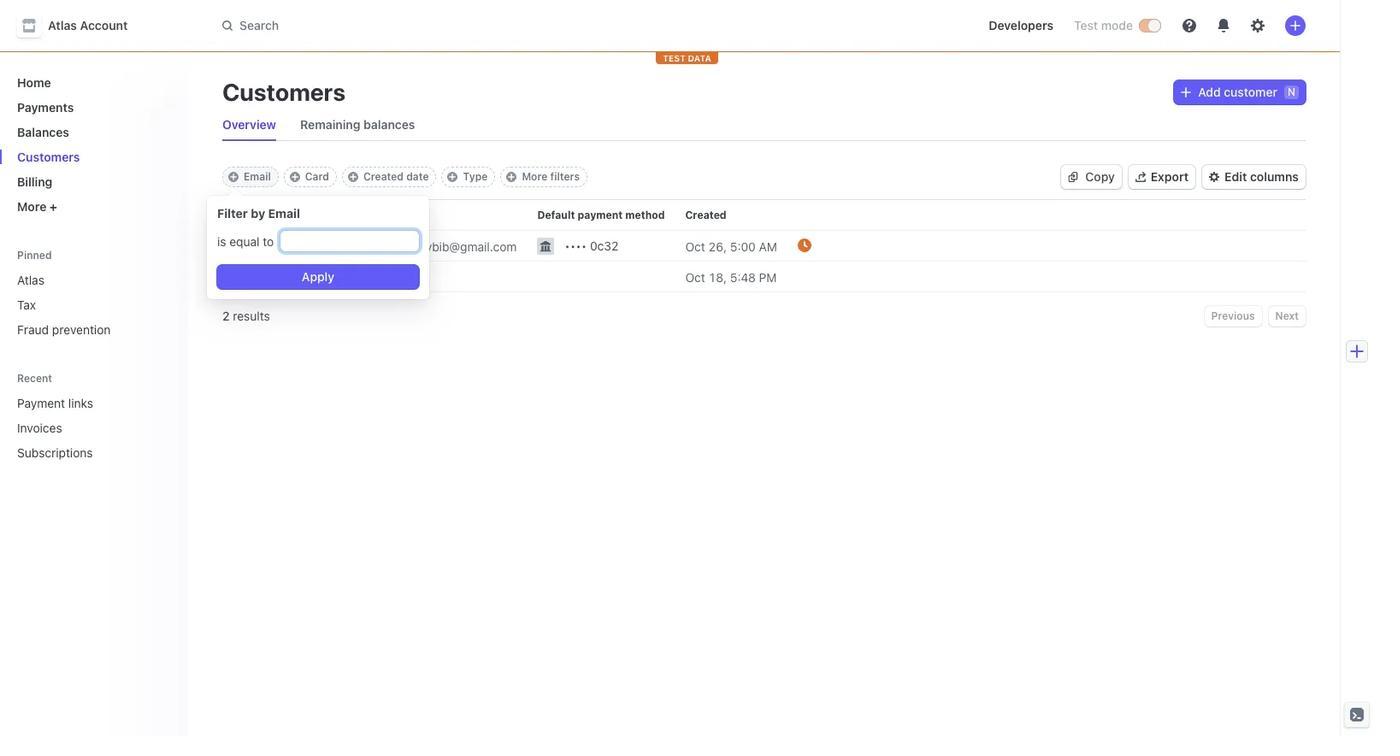 Task type: describe. For each thing, give the bounding box(es) containing it.
copy
[[1086, 169, 1115, 184]]

oct 26, 5:00 am
[[686, 239, 777, 254]]

bob
[[253, 239, 276, 254]]

payments link
[[10, 93, 174, 121]]

add more filters image
[[507, 172, 517, 182]]

add
[[1199, 85, 1221, 99]]

oct 18, 5:48 pm link
[[686, 263, 798, 291]]

tax
[[17, 298, 36, 312]]

2 results
[[222, 309, 270, 323]]

billing
[[17, 174, 52, 189]]

Search text field
[[212, 10, 695, 41]]

•••• 0c32
[[565, 239, 619, 253]]

card
[[305, 170, 329, 183]]

recent element
[[0, 389, 188, 467]]

Select Item checkbox
[[228, 271, 240, 283]]

n
[[1288, 86, 1296, 98]]

oct 26, 5:00 am link
[[686, 232, 798, 260]]

bob hopkins link
[[253, 232, 347, 260]]

is
[[217, 234, 226, 248]]

test
[[1074, 18, 1098, 33]]

svg image
[[1181, 87, 1192, 98]]

tab list containing overview
[[216, 109, 1306, 141]]

developers link
[[982, 12, 1061, 39]]

previous button
[[1205, 306, 1262, 327]]

pinned element
[[10, 266, 174, 344]]

edit columns button
[[1203, 165, 1306, 189]]

notifications image
[[1217, 19, 1231, 33]]

add email image
[[228, 172, 239, 182]]

next
[[1276, 310, 1299, 322]]

Search search field
[[212, 10, 695, 41]]

billing link
[[10, 168, 174, 196]]

recent
[[17, 372, 52, 385]]

add card image
[[290, 172, 300, 182]]

•••• 0c32 link
[[527, 228, 686, 262]]

filters
[[550, 170, 580, 183]]

fraud prevention link
[[10, 316, 174, 344]]

payment links link
[[10, 389, 151, 417]]

previous
[[1212, 310, 1255, 322]]

bibbybib@gmail.com
[[402, 239, 517, 254]]

balances
[[364, 117, 415, 132]]

pm
[[759, 270, 777, 284]]

edit columns
[[1225, 169, 1299, 184]]

home link
[[10, 68, 174, 97]]

••••
[[565, 239, 587, 253]]

recent navigation links element
[[0, 371, 188, 467]]

type
[[463, 170, 488, 183]]

svg image
[[1069, 172, 1079, 182]]

bob hopkins
[[253, 239, 326, 254]]

pinned navigation links element
[[10, 241, 178, 344]]

oct 18, 5:48 pm
[[686, 270, 777, 284]]

overview link
[[216, 113, 283, 137]]

prevention
[[52, 322, 111, 337]]

settings image
[[1251, 19, 1265, 33]]

tax link
[[10, 291, 174, 319]]

bibbybib@gmail.com link
[[402, 232, 538, 260]]

search
[[240, 18, 279, 33]]

customers inside the core navigation links element
[[17, 150, 80, 164]]

test
[[663, 53, 686, 63]]

mode
[[1101, 18, 1133, 33]]

2
[[222, 309, 230, 323]]

more for more filters
[[522, 170, 548, 183]]

customer
[[1224, 85, 1278, 99]]

customers link
[[10, 143, 174, 171]]

3 link
[[253, 263, 347, 291]]

atlas account button
[[17, 14, 145, 38]]

oct for oct 18, 5:48 pm
[[686, 270, 706, 284]]

account
[[80, 18, 128, 33]]

developers
[[989, 18, 1054, 33]]

test data
[[663, 53, 712, 63]]

payment links
[[17, 396, 93, 411]]

more +
[[17, 199, 57, 214]]

18,
[[709, 270, 727, 284]]



Task type: locate. For each thing, give the bounding box(es) containing it.
more
[[522, 170, 548, 183], [17, 199, 46, 214]]

filter
[[217, 206, 248, 221]]

1 vertical spatial more
[[17, 199, 46, 214]]

add type image
[[448, 172, 458, 182]]

toolbar
[[222, 167, 588, 187]]

0c32
[[590, 239, 619, 253]]

toolbar containing email
[[222, 167, 588, 187]]

created
[[364, 170, 404, 183], [686, 209, 727, 222]]

0 vertical spatial more
[[522, 170, 548, 183]]

remaining balances link
[[293, 113, 422, 137]]

fraud
[[17, 322, 49, 337]]

atlas for atlas
[[17, 273, 44, 287]]

pinned
[[17, 249, 52, 262]]

date
[[406, 170, 429, 183]]

core navigation links element
[[10, 68, 174, 221]]

email down date
[[402, 209, 429, 222]]

customers up overview
[[222, 78, 346, 106]]

default payment method
[[538, 209, 665, 222]]

oct
[[686, 239, 706, 254], [686, 270, 706, 284]]

payments
[[17, 100, 74, 115]]

filter by email
[[217, 206, 300, 221]]

created for created
[[686, 209, 727, 222]]

created date
[[364, 170, 429, 183]]

oct for oct 26, 5:00 am
[[686, 239, 706, 254]]

atlas account
[[48, 18, 128, 33]]

0 horizontal spatial atlas
[[17, 273, 44, 287]]

1 horizontal spatial created
[[686, 209, 727, 222]]

links
[[68, 396, 93, 411]]

equal
[[229, 234, 260, 248]]

0 horizontal spatial customers
[[17, 150, 80, 164]]

0 vertical spatial oct
[[686, 239, 706, 254]]

more inside the core navigation links element
[[17, 199, 46, 214]]

email
[[244, 170, 271, 183], [268, 206, 300, 221], [402, 209, 429, 222]]

tab list
[[216, 109, 1306, 141]]

more for more +
[[17, 199, 46, 214]]

atlas inside button
[[48, 18, 77, 33]]

created up 26,
[[686, 209, 727, 222]]

subscriptions link
[[10, 439, 151, 467]]

add customer
[[1199, 85, 1278, 99]]

by
[[251, 206, 265, 221]]

atlas down 'pinned'
[[17, 273, 44, 287]]

2 oct from the top
[[686, 270, 706, 284]]

export
[[1151, 169, 1189, 184]]

email right the add email icon
[[244, 170, 271, 183]]

data
[[688, 53, 712, 63]]

+
[[50, 199, 57, 214]]

payment
[[17, 396, 65, 411]]

more inside toolbar
[[522, 170, 548, 183]]

oct left "18,"
[[686, 270, 706, 284]]

help image
[[1183, 19, 1197, 33]]

Select Item checkbox
[[228, 240, 240, 252]]

atlas for atlas account
[[48, 18, 77, 33]]

Select All checkbox
[[228, 210, 240, 222]]

method
[[625, 209, 665, 222]]

remaining balances
[[300, 117, 415, 132]]

atlas left account
[[48, 18, 77, 33]]

next button
[[1269, 306, 1306, 327]]

fraud prevention
[[17, 322, 111, 337]]

0 horizontal spatial created
[[364, 170, 404, 183]]

invoices link
[[10, 414, 151, 442]]

1 vertical spatial customers
[[17, 150, 80, 164]]

0 horizontal spatial more
[[17, 199, 46, 214]]

subscriptions
[[17, 446, 93, 460]]

test mode
[[1074, 18, 1133, 33]]

balances link
[[10, 118, 174, 146]]

1 oct from the top
[[686, 239, 706, 254]]

more right add more filters icon
[[522, 170, 548, 183]]

0 vertical spatial customers
[[222, 78, 346, 106]]

name
[[253, 209, 283, 222]]

0 vertical spatial created
[[364, 170, 404, 183]]

1 vertical spatial atlas
[[17, 273, 44, 287]]

invoices
[[17, 421, 62, 435]]

1 vertical spatial oct
[[686, 270, 706, 284]]

balances
[[17, 125, 69, 139]]

columns
[[1251, 169, 1299, 184]]

None text field
[[281, 231, 419, 251]]

more filters
[[522, 170, 580, 183]]

edit
[[1225, 169, 1247, 184]]

26,
[[709, 239, 727, 254]]

— link
[[402, 263, 538, 291]]

1 horizontal spatial customers
[[222, 78, 346, 106]]

1 vertical spatial created
[[686, 209, 727, 222]]

3
[[253, 270, 261, 284]]

created right add created date icon
[[364, 170, 404, 183]]

am
[[759, 239, 777, 254]]

copy button
[[1062, 165, 1122, 189]]

payment
[[578, 209, 623, 222]]

atlas
[[48, 18, 77, 33], [17, 273, 44, 287]]

results
[[233, 309, 270, 323]]

email inside toolbar
[[244, 170, 271, 183]]

is equal to
[[217, 234, 274, 248]]

1 horizontal spatial atlas
[[48, 18, 77, 33]]

add created date image
[[348, 172, 358, 182]]

created inside toolbar
[[364, 170, 404, 183]]

default
[[538, 209, 575, 222]]

more left the +
[[17, 199, 46, 214]]

5:48
[[730, 270, 756, 284]]

—
[[402, 270, 412, 284]]

customers down the balances
[[17, 150, 80, 164]]

overview
[[222, 117, 276, 132]]

1 horizontal spatial more
[[522, 170, 548, 183]]

0 vertical spatial atlas
[[48, 18, 77, 33]]

created for created date
[[364, 170, 404, 183]]

home
[[17, 75, 51, 90]]

to
[[263, 234, 274, 248]]

apply
[[302, 269, 334, 284]]

remaining
[[300, 117, 361, 132]]

oct left 26,
[[686, 239, 706, 254]]

email right by
[[268, 206, 300, 221]]

atlas link
[[10, 266, 174, 294]]

customers
[[222, 78, 346, 106], [17, 150, 80, 164]]

export button
[[1129, 165, 1196, 189]]

hopkins
[[279, 239, 326, 254]]

atlas inside 'link'
[[17, 273, 44, 287]]

5:00
[[730, 239, 756, 254]]



Task type: vqa. For each thing, say whether or not it's contained in the screenshot.
"Atlas" in the Atlas Account button
no



